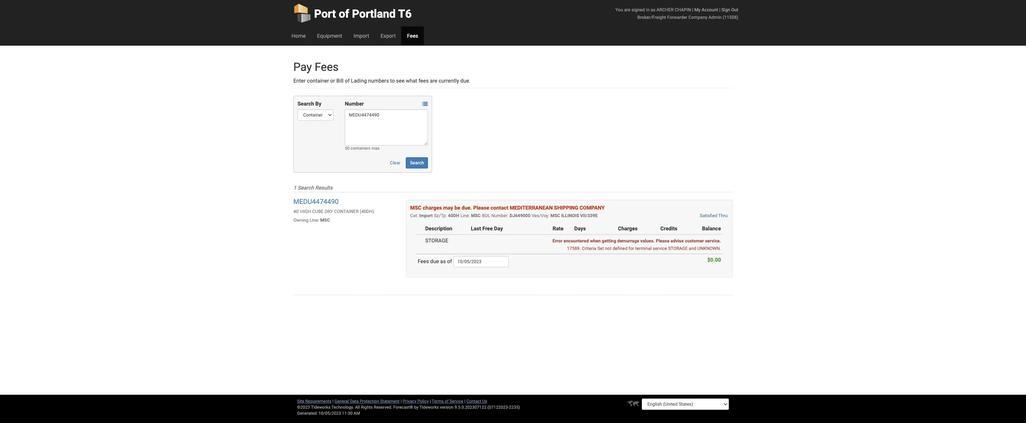 Task type: locate. For each thing, give the bounding box(es) containing it.
search inside button
[[410, 160, 424, 166]]

0 vertical spatial import
[[354, 33, 369, 39]]

1 vertical spatial search
[[410, 160, 424, 166]]

0 horizontal spatial are
[[430, 78, 438, 84]]

pay
[[294, 60, 312, 74]]

vii/339e
[[581, 213, 598, 218]]

containers
[[351, 146, 371, 151]]

as
[[651, 7, 656, 12], [441, 258, 446, 264]]

fees
[[419, 78, 429, 84]]

0 vertical spatial as
[[651, 7, 656, 12]]

1 vertical spatial please
[[656, 238, 670, 244]]

contact
[[467, 399, 482, 404]]

storage down advise
[[669, 246, 688, 251]]

container
[[307, 78, 329, 84]]

are
[[625, 7, 631, 12], [430, 78, 438, 84]]

due.
[[461, 78, 471, 84], [462, 205, 472, 211]]

search right 1
[[298, 185, 314, 191]]

charges
[[423, 205, 442, 211]]

0 vertical spatial storage
[[426, 238, 449, 244]]

0 vertical spatial due.
[[461, 78, 471, 84]]

1 vertical spatial storage
[[669, 246, 688, 251]]

export
[[381, 33, 396, 39]]

admin
[[709, 15, 722, 20]]

am
[[354, 411, 360, 416]]

export button
[[375, 26, 402, 45]]

fees inside popup button
[[407, 33, 419, 39]]

mediterranean
[[510, 205, 553, 211]]

be
[[455, 205, 461, 211]]

criteria
[[582, 246, 597, 251]]

fees for fees due as of
[[418, 258, 429, 264]]

last
[[471, 226, 481, 232]]

1 horizontal spatial please
[[656, 238, 670, 244]]

| left my
[[693, 7, 694, 12]]

1 vertical spatial fees
[[315, 60, 339, 74]]

line: right 40dh
[[461, 213, 470, 218]]

credits
[[661, 226, 678, 232]]

2 vertical spatial fees
[[418, 258, 429, 264]]

please inside error encountered when getting demurrage values. please advise customer service. 17589. criteria set not defined for terminal service storage and unknown.
[[656, 238, 670, 244]]

search left by
[[298, 101, 314, 107]]

signed
[[632, 7, 645, 12]]

shipping
[[554, 205, 579, 211]]

fees button
[[402, 26, 424, 45]]

max
[[372, 146, 380, 151]]

by
[[414, 405, 419, 410]]

0 horizontal spatial import
[[354, 33, 369, 39]]

0 vertical spatial please
[[474, 205, 490, 211]]

fees for fees
[[407, 33, 419, 39]]

search
[[298, 101, 314, 107], [410, 160, 424, 166], [298, 185, 314, 191]]

1 vertical spatial due.
[[462, 205, 472, 211]]

0 vertical spatial fees
[[407, 33, 419, 39]]

1 vertical spatial as
[[441, 258, 446, 264]]

due. right currently
[[461, 78, 471, 84]]

pay fees
[[294, 60, 339, 74]]

portland
[[352, 7, 396, 20]]

as right in
[[651, 7, 656, 12]]

customer
[[685, 238, 704, 244]]

due. right be
[[462, 205, 472, 211]]

search right clear button
[[410, 160, 424, 166]]

are inside you are signed in as archer chapin | my account | sign out broker/freight forwarder company admin (11508)
[[625, 7, 631, 12]]

when
[[590, 238, 601, 244]]

medu4474490
[[294, 198, 339, 206]]

forecast®
[[394, 405, 413, 410]]

(11508)
[[723, 15, 739, 20]]

technology.
[[332, 405, 354, 410]]

or
[[331, 78, 335, 84]]

rights
[[361, 405, 373, 410]]

None text field
[[454, 256, 509, 268]]

forwarder
[[668, 15, 688, 20]]

data
[[350, 399, 359, 404]]

site
[[297, 399, 305, 404]]

1 horizontal spatial are
[[625, 7, 631, 12]]

show list image
[[423, 102, 428, 107]]

search button
[[406, 157, 428, 169]]

clear
[[390, 160, 401, 166]]

| up tideworks
[[430, 399, 431, 404]]

description
[[426, 226, 453, 232]]

1
[[294, 185, 297, 191]]

import down port of portland t6
[[354, 33, 369, 39]]

of up version
[[445, 399, 449, 404]]

msc down dry
[[321, 218, 330, 223]]

fees left the due
[[418, 258, 429, 264]]

not
[[605, 246, 612, 251]]

1 horizontal spatial storage
[[669, 246, 688, 251]]

1 vertical spatial import
[[420, 213, 433, 218]]

msc inside medu4474490 40' high cube dry container (40dh) owning line: msc
[[321, 218, 330, 223]]

currently
[[439, 78, 459, 84]]

contact us link
[[467, 399, 488, 404]]

of right bill
[[345, 78, 350, 84]]

company
[[580, 205, 605, 211]]

charges
[[618, 226, 638, 232]]

you are signed in as archer chapin | my account | sign out broker/freight forwarder company admin (11508)
[[616, 7, 739, 20]]

rate
[[553, 226, 564, 232]]

sign
[[722, 7, 731, 12]]

policy
[[418, 399, 429, 404]]

t6
[[398, 7, 412, 20]]

10/05/2023
[[319, 411, 341, 416]]

statement
[[380, 399, 400, 404]]

getting
[[602, 238, 617, 244]]

0 vertical spatial search
[[298, 101, 314, 107]]

advise
[[671, 238, 684, 244]]

of right port on the top
[[339, 7, 349, 20]]

0 horizontal spatial storage
[[426, 238, 449, 244]]

| up the forecast® on the bottom left of page
[[401, 399, 402, 404]]

enter container or bill of lading numbers to see what fees are currently due.
[[294, 78, 471, 84]]

account
[[702, 7, 719, 12]]

line:
[[461, 213, 470, 218], [310, 218, 319, 223]]

privacy policy link
[[403, 399, 429, 404]]

storage down description
[[426, 238, 449, 244]]

site requirements link
[[297, 399, 332, 404]]

0 horizontal spatial please
[[474, 205, 490, 211]]

fees down t6
[[407, 33, 419, 39]]

import down charges at top
[[420, 213, 433, 218]]

fees up or
[[315, 60, 339, 74]]

line: down cube
[[310, 218, 319, 223]]

1 horizontal spatial line:
[[461, 213, 470, 218]]

day
[[494, 226, 503, 232]]

0 horizontal spatial line:
[[310, 218, 319, 223]]

due
[[431, 258, 439, 264]]

please up the bol
[[474, 205, 490, 211]]

last free day
[[471, 226, 503, 232]]

as right the due
[[441, 258, 446, 264]]

msc up rate
[[551, 213, 561, 218]]

are right fees
[[430, 78, 438, 84]]

1 horizontal spatial as
[[651, 7, 656, 12]]

please up service
[[656, 238, 670, 244]]

msc up cat:
[[410, 205, 422, 211]]

0 vertical spatial are
[[625, 7, 631, 12]]

requirements
[[306, 399, 332, 404]]

are right you
[[625, 7, 631, 12]]

import
[[354, 33, 369, 39], [420, 213, 433, 218]]



Task type: vqa. For each thing, say whether or not it's contained in the screenshot.
Port
yes



Task type: describe. For each thing, give the bounding box(es) containing it.
and
[[689, 246, 697, 251]]

terms
[[432, 399, 444, 404]]

may
[[443, 205, 453, 211]]

import inside import popup button
[[354, 33, 369, 39]]

of right the due
[[447, 258, 452, 264]]

search by
[[298, 101, 322, 107]]

lading
[[351, 78, 367, 84]]

40dh
[[448, 213, 460, 218]]

what
[[406, 78, 418, 84]]

msc left the bol
[[471, 213, 481, 218]]

thru:
[[719, 213, 729, 218]]

search for search by
[[298, 101, 314, 107]]

equipment button
[[312, 26, 348, 45]]

encountered
[[564, 238, 589, 244]]

0 horizontal spatial as
[[441, 258, 446, 264]]

tideworks
[[420, 405, 439, 410]]

medu4474490 link
[[294, 198, 339, 206]]

as inside you are signed in as archer chapin | my account | sign out broker/freight forwarder company admin (11508)
[[651, 7, 656, 12]]

Number text field
[[345, 109, 428, 146]]

service
[[653, 246, 668, 251]]

search for search
[[410, 160, 424, 166]]

error encountered when getting demurrage values. please advise customer service. 17589. criteria set not defined for terminal service storage and unknown.
[[553, 238, 722, 251]]

home
[[292, 33, 306, 39]]

cat:
[[410, 213, 418, 218]]

reserved.
[[374, 405, 393, 410]]

service.
[[706, 238, 722, 244]]

1 vertical spatial are
[[430, 78, 438, 84]]

sign out link
[[722, 7, 739, 12]]

line: inside medu4474490 40' high cube dry container (40dh) owning line: msc
[[310, 218, 319, 223]]

results
[[315, 185, 333, 191]]

port
[[314, 7, 336, 20]]

port of portland t6 link
[[294, 0, 412, 26]]

to
[[390, 78, 395, 84]]

container
[[334, 209, 359, 214]]

contact
[[491, 205, 509, 211]]

sz/tp:
[[434, 213, 447, 218]]

free
[[483, 226, 493, 232]]

cube
[[312, 209, 324, 214]]

of inside the "site requirements | general data protection statement | privacy policy | terms of service | contact us ©2023 tideworks technology. all rights reserved. forecast® by tideworks version 9.5.0.202307122 (07122023-2235) generated: 10/05/2023 11:30 am"
[[445, 399, 449, 404]]

home button
[[286, 26, 312, 45]]

| left general
[[333, 399, 334, 404]]

50
[[345, 146, 350, 151]]

9.5.0.202307122
[[455, 405, 487, 410]]

ves/voy:
[[532, 213, 550, 218]]

demurrage
[[618, 238, 640, 244]]

11:30
[[342, 411, 353, 416]]

port of portland t6
[[314, 7, 412, 20]]

40'
[[294, 209, 299, 214]]

values.
[[641, 238, 655, 244]]

broker/freight
[[638, 15, 667, 20]]

(40dh)
[[360, 209, 374, 214]]

archer
[[657, 7, 674, 12]]

msc charges                                                                                 may be due. please contact mediterranean shipping company
[[410, 205, 605, 211]]

1 horizontal spatial import
[[420, 213, 433, 218]]

| left sign
[[720, 7, 721, 12]]

error
[[553, 238, 563, 244]]

terminal
[[636, 246, 652, 251]]

owning
[[294, 218, 309, 223]]

satisfied
[[700, 213, 718, 218]]

general data protection statement link
[[335, 399, 400, 404]]

site requirements | general data protection statement | privacy policy | terms of service | contact us ©2023 tideworks technology. all rights reserved. forecast® by tideworks version 9.5.0.202307122 (07122023-2235) generated: 10/05/2023 11:30 am
[[297, 399, 520, 416]]

satisfied thru:
[[700, 213, 729, 218]]

©2023 tideworks
[[297, 405, 331, 410]]

company
[[689, 15, 708, 20]]

17589.
[[567, 246, 581, 251]]

set
[[598, 246, 604, 251]]

out
[[732, 7, 739, 12]]

2 vertical spatial search
[[298, 185, 314, 191]]

service
[[450, 399, 464, 404]]

dj649000
[[510, 213, 531, 218]]

balance
[[703, 226, 722, 232]]

2235)
[[509, 405, 520, 410]]

see
[[396, 78, 405, 84]]

my
[[695, 7, 701, 12]]

protection
[[360, 399, 379, 404]]

in
[[646, 7, 650, 12]]

clear button
[[386, 157, 405, 169]]

my account link
[[695, 7, 719, 12]]

$0.00
[[708, 257, 722, 263]]

50 containers max
[[345, 146, 380, 151]]

| up the 9.5.0.202307122
[[465, 399, 466, 404]]

storage inside error encountered when getting demurrage values. please advise customer service. 17589. criteria set not defined for terminal service storage and unknown.
[[669, 246, 688, 251]]

generated:
[[297, 411, 318, 416]]

us
[[483, 399, 488, 404]]

enter
[[294, 78, 306, 84]]



